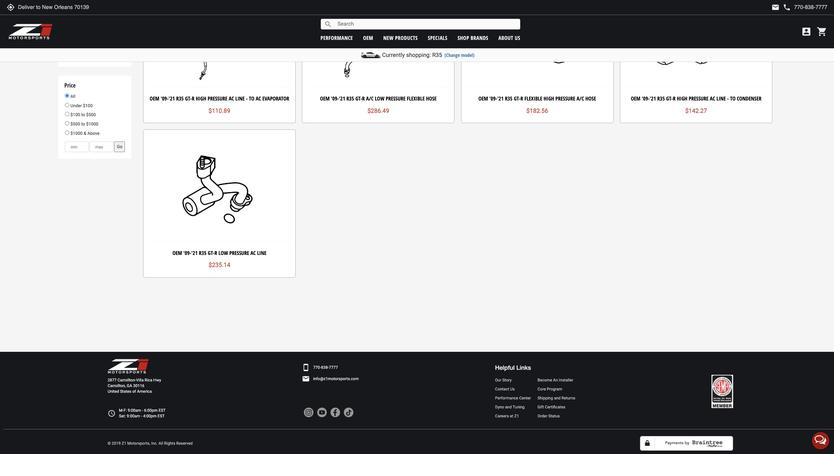 Task type: locate. For each thing, give the bounding box(es) containing it.
2 to from the left
[[731, 95, 736, 102]]

1 horizontal spatial and
[[555, 396, 561, 401]]

0 vertical spatial est
[[159, 409, 166, 413]]

oem for oem '09-'21 r35 gt-r high pressure ac line - to ac evaporator
[[150, 95, 159, 102]]

9:00am right sat:
[[127, 414, 140, 419]]

mail link
[[772, 3, 780, 11]]

$1000 down $500 to $1000
[[71, 131, 83, 136]]

0 horizontal spatial and
[[506, 405, 512, 410]]

1 horizontal spatial z1
[[515, 414, 519, 419]]

our story link
[[496, 378, 531, 384]]

1 horizontal spatial $1000
[[86, 122, 98, 127]]

1 vertical spatial to
[[81, 122, 85, 127]]

mail
[[772, 3, 780, 11]]

1 horizontal spatial to
[[731, 95, 736, 102]]

& inside 2 & up element
[[95, 47, 98, 52]]

0 horizontal spatial a/c
[[366, 95, 374, 102]]

$500
[[86, 112, 96, 117], [71, 122, 80, 127]]

hose for oem '09-'21 r35 gt-r a/c low pressure flexible hose
[[426, 95, 437, 102]]

condenser
[[738, 95, 762, 102]]

770-838-7777 link
[[313, 365, 338, 371]]

to left 'evaporator' at left
[[249, 95, 255, 102]]

carrollton-
[[118, 378, 136, 383]]

r35 for oem '09-'21 r35 gt-r a/c low pressure flexible hose
[[347, 95, 354, 102]]

rights
[[164, 442, 176, 446]]

oem link
[[363, 34, 374, 41]]

z1 company logo image
[[108, 359, 149, 375]]

2 high from the left
[[544, 95, 555, 102]]

0 vertical spatial us
[[515, 34, 521, 41]]

sat:
[[119, 414, 126, 419]]

to up $500 to $1000
[[81, 112, 85, 117]]

shop brands
[[458, 34, 489, 41]]

low up $235.14
[[219, 250, 228, 257]]

r for oem '09-'21 r35 gt-r flexible high pressure a/c hose
[[521, 95, 524, 102]]

ac for oem '09-'21 r35 gt-r low pressure ac line
[[251, 250, 256, 257]]

new
[[384, 34, 394, 41]]

r for oem '09-'21 r35 gt-r high pressure ac line - to ac evaporator
[[192, 95, 195, 102]]

1 vertical spatial $100
[[71, 112, 80, 117]]

to for $500
[[81, 122, 85, 127]]

dyno and tuning link
[[496, 405, 531, 411]]

& left 'above'
[[84, 131, 86, 136]]

evaporator
[[263, 95, 289, 102]]

us for contact us
[[511, 387, 515, 392]]

'09- for oem '09-'21 r35 gt-r a/c low pressure flexible hose
[[331, 95, 339, 102]]

$500 up $500 to $1000
[[86, 112, 96, 117]]

1 vertical spatial est
[[158, 414, 165, 419]]

line
[[236, 95, 245, 102], [717, 95, 727, 102], [257, 250, 267, 257]]

0 vertical spatial and
[[555, 396, 561, 401]]

1 horizontal spatial all
[[159, 442, 163, 446]]

0 horizontal spatial $1000
[[71, 131, 83, 136]]

2 hose from the left
[[586, 95, 597, 102]]

1 high from the left
[[196, 95, 206, 102]]

0 vertical spatial low
[[375, 95, 385, 102]]

9:00am
[[128, 409, 141, 413], [127, 414, 140, 419]]

0 horizontal spatial z1
[[122, 442, 126, 446]]

0 horizontal spatial flexible
[[407, 95, 425, 102]]

1 vertical spatial &
[[84, 131, 86, 136]]

oem for oem link
[[363, 34, 374, 41]]

price
[[64, 81, 76, 89]]

z1 right 2019 at the left bottom of page
[[122, 442, 126, 446]]

oem
[[363, 34, 374, 41], [150, 95, 159, 102], [320, 95, 330, 102], [479, 95, 489, 102], [631, 95, 641, 102], [173, 250, 182, 257]]

above
[[88, 131, 100, 136]]

to down $100 to $500
[[81, 122, 85, 127]]

all right 'inc.'
[[159, 442, 163, 446]]

to left condenser
[[731, 95, 736, 102]]

0 horizontal spatial $100
[[71, 112, 80, 117]]

to for ac
[[249, 95, 255, 102]]

2 a/c from the left
[[577, 95, 585, 102]]

and for returns
[[555, 396, 561, 401]]

0 horizontal spatial $500
[[71, 122, 80, 127]]

careers
[[496, 414, 509, 419]]

us right about
[[515, 34, 521, 41]]

&
[[95, 47, 98, 52], [84, 131, 86, 136]]

youtube link image
[[317, 408, 327, 418]]

shipping and returns
[[538, 396, 576, 401]]

0 horizontal spatial us
[[511, 387, 515, 392]]

2 horizontal spatial high
[[678, 95, 688, 102]]

$100
[[83, 103, 93, 108], [71, 112, 80, 117]]

careers at z1 link
[[496, 414, 531, 420]]

$142.27
[[686, 107, 708, 114]]

1 horizontal spatial $500
[[86, 112, 96, 117]]

helpful
[[496, 364, 515, 372]]

oem for oem '09-'21 r35 gt-r high pressure ac line - to condenser
[[631, 95, 641, 102]]

high for oem '09-'21 r35 gt-r high pressure ac line - to ac evaporator
[[196, 95, 206, 102]]

shopping_cart link
[[816, 26, 828, 37]]

careers at z1
[[496, 414, 519, 419]]

smartphone
[[302, 364, 310, 372]]

all
[[69, 94, 75, 99], [159, 442, 163, 446]]

core program
[[538, 387, 563, 392]]

to
[[249, 95, 255, 102], [731, 95, 736, 102]]

© 2019 z1 motorsports, inc. all rights reserved
[[108, 442, 193, 446]]

0 vertical spatial to
[[81, 112, 85, 117]]

and right dyno
[[506, 405, 512, 410]]

9:00am right f:
[[128, 409, 141, 413]]

gt- for oem '09-'21 r35 gt-r low pressure ac line
[[208, 250, 215, 257]]

about us link
[[499, 34, 521, 41]]

ac for oem '09-'21 r35 gt-r high pressure ac line - to ac evaporator
[[229, 95, 234, 102]]

©
[[108, 442, 111, 446]]

0 horizontal spatial line
[[236, 95, 245, 102]]

smartphone 770-838-7777
[[302, 364, 338, 372]]

2 to from the top
[[81, 122, 85, 127]]

r35
[[433, 52, 443, 58], [176, 95, 184, 102], [347, 95, 354, 102], [505, 95, 513, 102], [658, 95, 666, 102], [199, 250, 207, 257]]

0 horizontal spatial hose
[[426, 95, 437, 102]]

1 vertical spatial and
[[506, 405, 512, 410]]

gift certificates link
[[538, 405, 576, 411]]

all up under
[[69, 94, 75, 99]]

tiktok link image
[[344, 408, 354, 418]]

1 horizontal spatial a/c
[[577, 95, 585, 102]]

'09- for oem '09-'21 r35 gt-r low pressure ac line
[[184, 250, 192, 257]]

0 vertical spatial all
[[69, 94, 75, 99]]

shop brands link
[[458, 34, 489, 41]]

0 horizontal spatial high
[[196, 95, 206, 102]]

facebook link image
[[330, 408, 340, 418]]

gt- for oem '09-'21 r35 gt-r flexible high pressure a/c hose
[[514, 95, 521, 102]]

est right 6:00pm on the left of the page
[[159, 409, 166, 413]]

gt- for oem '09-'21 r35 gt-r high pressure ac line - to ac evaporator
[[185, 95, 192, 102]]

performance center link
[[496, 396, 531, 402]]

currently
[[383, 52, 405, 58]]

- left 'evaporator' at left
[[246, 95, 248, 102]]

us for about us
[[515, 34, 521, 41]]

- left 4:00pm
[[141, 414, 142, 419]]

to for condenser
[[731, 95, 736, 102]]

1 vertical spatial all
[[159, 442, 163, 446]]

1 horizontal spatial hose
[[586, 95, 597, 102]]

z1 motorsports logo image
[[8, 23, 53, 40]]

of
[[132, 390, 136, 394]]

r35 for oem '09-'21 r35 gt-r high pressure ac line - to condenser
[[658, 95, 666, 102]]

order status
[[538, 414, 560, 419]]

motorsports,
[[127, 442, 150, 446]]

1 horizontal spatial flexible
[[525, 95, 543, 102]]

oem for oem '09-'21 r35 gt-r a/c low pressure flexible hose
[[320, 95, 330, 102]]

$100 down under
[[71, 112, 80, 117]]

1 vertical spatial us
[[511, 387, 515, 392]]

new products link
[[384, 34, 418, 41]]

1 to from the top
[[81, 112, 85, 117]]

performance
[[321, 34, 353, 41]]

est right 4:00pm
[[158, 414, 165, 419]]

'09- for oem '09-'21 r35 gt-r high pressure ac line - to ac evaporator
[[161, 95, 169, 102]]

None radio
[[65, 94, 69, 98], [65, 112, 69, 116], [65, 121, 69, 126], [65, 94, 69, 98], [65, 112, 69, 116], [65, 121, 69, 126]]

None radio
[[65, 103, 69, 107], [65, 130, 69, 135], [65, 103, 69, 107], [65, 130, 69, 135]]

est
[[159, 409, 166, 413], [158, 414, 165, 419]]

1 horizontal spatial $100
[[83, 103, 93, 108]]

line for condenser
[[717, 95, 727, 102]]

$500 down $100 to $500
[[71, 122, 80, 127]]

and down the 'core program' link
[[555, 396, 561, 401]]

0 vertical spatial &
[[95, 47, 98, 52]]

ac
[[229, 95, 234, 102], [256, 95, 261, 102], [711, 95, 716, 102], [251, 250, 256, 257]]

1 horizontal spatial low
[[375, 95, 385, 102]]

r35 for oem '09-'21 r35 gt-r high pressure ac line - to ac evaporator
[[176, 95, 184, 102]]

$1000 up 'above'
[[86, 122, 98, 127]]

z1 for 2019
[[122, 442, 126, 446]]

1 vertical spatial $500
[[71, 122, 80, 127]]

1 a/c from the left
[[366, 95, 374, 102]]

low up $286.49
[[375, 95, 385, 102]]

1 horizontal spatial us
[[515, 34, 521, 41]]

$100 up $100 to $500
[[83, 103, 93, 108]]

a/c
[[366, 95, 374, 102], [577, 95, 585, 102]]

1 vertical spatial low
[[219, 250, 228, 257]]

hose for oem '09-'21 r35 gt-r flexible high pressure a/c hose
[[586, 95, 597, 102]]

order
[[538, 414, 548, 419]]

0 horizontal spatial to
[[249, 95, 255, 102]]

0 vertical spatial $500
[[86, 112, 96, 117]]

$182.56
[[527, 107, 549, 114]]

under
[[71, 103, 82, 108]]

z1 right 'at'
[[515, 414, 519, 419]]

z1
[[515, 414, 519, 419], [122, 442, 126, 446]]

dyno
[[496, 405, 505, 410]]

phone link
[[784, 3, 828, 11]]

and
[[555, 396, 561, 401], [506, 405, 512, 410]]

0 vertical spatial z1
[[515, 414, 519, 419]]

status
[[549, 414, 560, 419]]

new products
[[384, 34, 418, 41]]

2 horizontal spatial line
[[717, 95, 727, 102]]

'21
[[169, 95, 175, 102], [339, 95, 346, 102], [498, 95, 504, 102], [650, 95, 657, 102], [192, 250, 198, 257]]

an
[[554, 378, 559, 383]]

1 horizontal spatial high
[[544, 95, 555, 102]]

links
[[517, 364, 532, 372]]

flexible
[[407, 95, 425, 102], [525, 95, 543, 102]]

1 horizontal spatial &
[[95, 47, 98, 52]]

r
[[192, 95, 195, 102], [362, 95, 365, 102], [521, 95, 524, 102], [674, 95, 676, 102], [215, 250, 217, 257]]

3 high from the left
[[678, 95, 688, 102]]

account_box link
[[800, 26, 814, 37]]

gift
[[538, 405, 544, 410]]

mail phone
[[772, 3, 792, 11]]

1 to from the left
[[249, 95, 255, 102]]

1 vertical spatial 9:00am
[[127, 414, 140, 419]]

pressure for oem '09-'21 r35 gt-r high pressure ac line - to ac evaporator
[[208, 95, 228, 102]]

hose
[[426, 95, 437, 102], [586, 95, 597, 102]]

us down our story link
[[511, 387, 515, 392]]

'09-
[[161, 95, 169, 102], [331, 95, 339, 102], [490, 95, 498, 102], [642, 95, 650, 102], [184, 250, 192, 257]]

$1000
[[86, 122, 98, 127], [71, 131, 83, 136]]

2877
[[108, 378, 117, 383]]

1 hose from the left
[[426, 95, 437, 102]]

about us
[[499, 34, 521, 41]]

oem for oem '09-'21 r35 gt-r low pressure ac line
[[173, 250, 182, 257]]

shop
[[458, 34, 470, 41]]

to
[[81, 112, 85, 117], [81, 122, 85, 127]]

performance center
[[496, 396, 531, 401]]

'09- for oem '09-'21 r35 gt-r high pressure ac line - to condenser
[[642, 95, 650, 102]]

'21 for oem '09-'21 r35 gt-r high pressure ac line - to ac evaporator
[[169, 95, 175, 102]]

1 vertical spatial z1
[[122, 442, 126, 446]]

become
[[538, 378, 553, 383]]

'21 for oem '09-'21 r35 gt-r high pressure ac line - to condenser
[[650, 95, 657, 102]]

center
[[520, 396, 531, 401]]

r35 for oem '09-'21 r35 gt-r flexible high pressure a/c hose
[[505, 95, 513, 102]]

& left up
[[95, 47, 98, 52]]



Task type: vqa. For each thing, say whether or not it's contained in the screenshot.
Hose associated with OEM '09-'21 R35 GT-R A/C Low Pressure Flexible Hose
yes



Task type: describe. For each thing, give the bounding box(es) containing it.
access_time m-f: 9:00am - 6:00pm est sat: 9:00am - 4:00pm est
[[108, 409, 166, 419]]

838-
[[321, 366, 329, 370]]

specials link
[[428, 34, 448, 41]]

$110.89
[[209, 107, 231, 114]]

instagram link image
[[304, 408, 314, 418]]

shopping:
[[407, 52, 431, 58]]

(change
[[445, 52, 460, 58]]

certificates
[[545, 405, 566, 410]]

1 flexible from the left
[[407, 95, 425, 102]]

r for oem '09-'21 r35 gt-r high pressure ac line - to condenser
[[674, 95, 676, 102]]

returns
[[562, 396, 576, 401]]

ga
[[127, 384, 132, 389]]

go button
[[114, 142, 125, 152]]

$235.14
[[209, 262, 231, 269]]

performance
[[496, 396, 519, 401]]

email
[[302, 375, 310, 383]]

reserved
[[176, 442, 193, 446]]

oem for oem '09-'21 r35 gt-r flexible high pressure a/c hose
[[479, 95, 489, 102]]

sema member logo image
[[712, 375, 734, 409]]

(change model) link
[[445, 52, 475, 58]]

rica
[[145, 378, 153, 383]]

our story
[[496, 378, 512, 383]]

pressure for oem '09-'21 r35 gt-r high pressure ac line - to condenser
[[689, 95, 709, 102]]

$286.49
[[368, 107, 390, 114]]

0 horizontal spatial low
[[219, 250, 228, 257]]

and for tuning
[[506, 405, 512, 410]]

r35 for oem '09-'21 r35 gt-r low pressure ac line
[[199, 250, 207, 257]]

oem '09-'21 r35 gt-r high pressure ac line - to condenser
[[631, 95, 762, 102]]

contact us
[[496, 387, 515, 392]]

r for oem '09-'21 r35 gt-r low pressure ac line
[[215, 250, 217, 257]]

6:00pm
[[144, 409, 158, 413]]

min number field
[[65, 142, 89, 152]]

to for $100
[[81, 112, 85, 117]]

america
[[137, 390, 152, 394]]

states
[[120, 390, 131, 394]]

shipping and returns link
[[538, 396, 576, 402]]

$100 to $500
[[69, 112, 96, 117]]

1 horizontal spatial line
[[257, 250, 267, 257]]

oem '09-'21 r35 gt-r flexible high pressure a/c hose
[[479, 95, 597, 102]]

0 horizontal spatial &
[[84, 131, 86, 136]]

1 vertical spatial $1000
[[71, 131, 83, 136]]

search
[[325, 20, 333, 28]]

shipping
[[538, 396, 554, 401]]

'21 for oem '09-'21 r35 gt-r flexible high pressure a/c hose
[[498, 95, 504, 102]]

high for oem '09-'21 r35 gt-r high pressure ac line - to condenser
[[678, 95, 688, 102]]

our
[[496, 378, 502, 383]]

carrollton,
[[108, 384, 126, 389]]

oem '09-'21 r35 gt-r low pressure ac line
[[173, 250, 267, 257]]

$1000 & above
[[69, 131, 100, 136]]

770-
[[313, 366, 321, 370]]

2877 carrollton-villa rica hwy carrollton, ga 30116 united states of america
[[108, 378, 161, 394]]

- left 6:00pm on the left of the page
[[142, 409, 143, 413]]

program
[[547, 387, 563, 392]]

ac for oem '09-'21 r35 gt-r high pressure ac line - to condenser
[[711, 95, 716, 102]]

2 & up element
[[65, 46, 125, 53]]

gt- for oem '09-'21 r35 gt-r high pressure ac line - to condenser
[[667, 95, 674, 102]]

2019
[[112, 442, 121, 446]]

0 vertical spatial $1000
[[86, 122, 98, 127]]

0 vertical spatial $100
[[83, 103, 93, 108]]

gift certificates
[[538, 405, 566, 410]]

model)
[[462, 52, 475, 58]]

4:00pm
[[143, 414, 157, 419]]

performance link
[[321, 34, 353, 41]]

'21 for oem '09-'21 r35 gt-r a/c low pressure flexible hose
[[339, 95, 346, 102]]

tuning
[[513, 405, 525, 410]]

r for oem '09-'21 r35 gt-r a/c low pressure flexible hose
[[362, 95, 365, 102]]

shopping_cart
[[818, 26, 828, 37]]

& up
[[95, 47, 104, 52]]

under  $100
[[69, 103, 93, 108]]

oem '09-'21 r35 gt-r high pressure ac line - to ac evaporator
[[150, 95, 289, 102]]

info@z1motorsports.com
[[313, 377, 359, 382]]

Search search field
[[333, 19, 521, 29]]

$500 to $1000
[[69, 122, 98, 127]]

hwy
[[154, 378, 161, 383]]

helpful links
[[496, 364, 532, 372]]

currently shopping: r35 (change model)
[[383, 52, 475, 58]]

max number field
[[90, 142, 114, 152]]

core program link
[[538, 387, 576, 393]]

order status link
[[538, 414, 576, 420]]

gt- for oem '09-'21 r35 gt-r a/c low pressure flexible hose
[[356, 95, 362, 102]]

story
[[503, 378, 512, 383]]

specials
[[428, 34, 448, 41]]

phone
[[784, 3, 792, 11]]

core
[[538, 387, 546, 392]]

f:
[[124, 409, 127, 413]]

0 horizontal spatial all
[[69, 94, 75, 99]]

- left condenser
[[728, 95, 730, 102]]

line for ac
[[236, 95, 245, 102]]

become an installer link
[[538, 378, 576, 384]]

my_location
[[7, 3, 15, 11]]

info@z1motorsports.com link
[[313, 377, 359, 382]]

contact us link
[[496, 387, 531, 393]]

0 vertical spatial 9:00am
[[128, 409, 141, 413]]

dyno and tuning
[[496, 405, 525, 410]]

7777
[[329, 366, 338, 370]]

pressure for oem '09-'21 r35 gt-r low pressure ac line
[[230, 250, 249, 257]]

'21 for oem '09-'21 r35 gt-r low pressure ac line
[[192, 250, 198, 257]]

2 flexible from the left
[[525, 95, 543, 102]]

'09- for oem '09-'21 r35 gt-r flexible high pressure a/c hose
[[490, 95, 498, 102]]

contact
[[496, 387, 510, 392]]

inc.
[[151, 442, 158, 446]]

products
[[395, 34, 418, 41]]

m-
[[119, 409, 124, 413]]

z1 for at
[[515, 414, 519, 419]]

villa
[[136, 378, 144, 383]]

brands
[[471, 34, 489, 41]]



